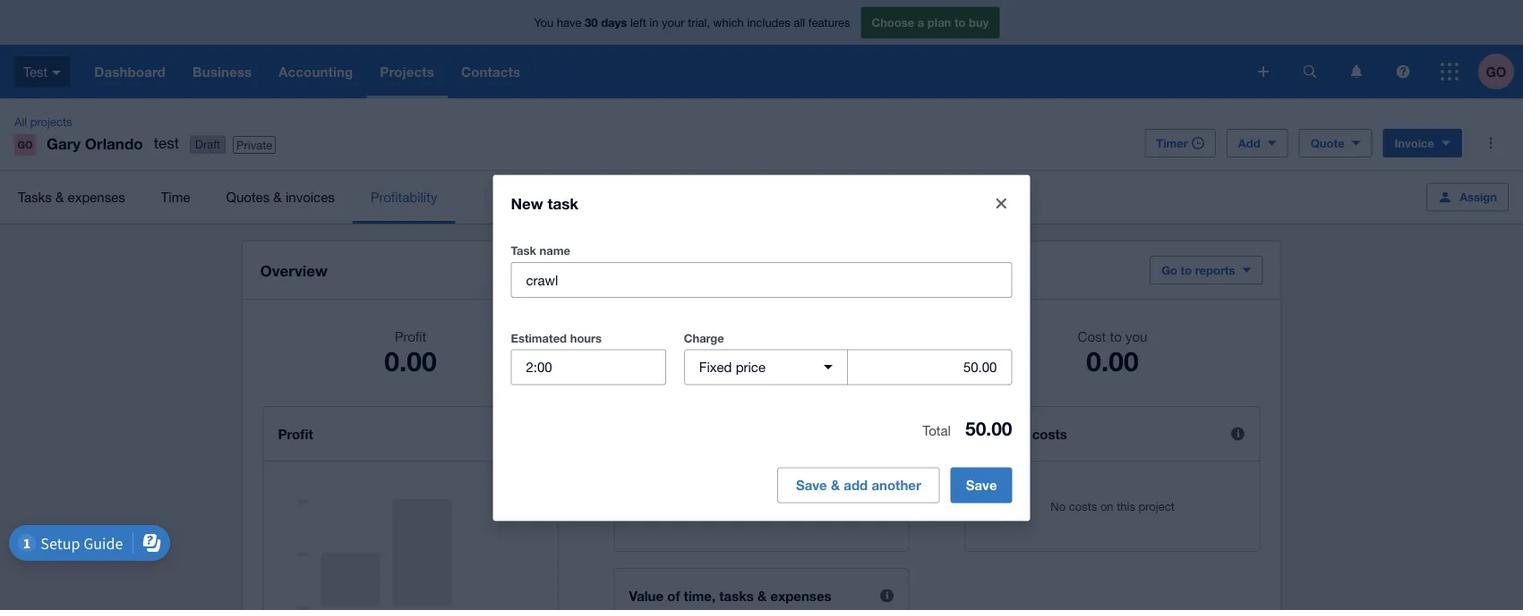 Task type: describe. For each thing, give the bounding box(es) containing it.
cost to you 0.00
[[1078, 329, 1147, 377]]

time link
[[143, 171, 208, 224]]

save button
[[951, 468, 1012, 504]]

30
[[585, 15, 598, 29]]

close image
[[996, 198, 1007, 209]]

task
[[547, 195, 579, 213]]

profitability
[[370, 189, 437, 205]]

add button
[[1227, 129, 1288, 158]]

another
[[872, 478, 921, 494]]

assign
[[1460, 190, 1497, 204]]

tasks & expenses link
[[0, 171, 143, 224]]

no invoices on this project
[[692, 500, 831, 514]]

largest costs
[[980, 426, 1067, 442]]

svg image up add 'popup button'
[[1258, 66, 1269, 77]]

add
[[844, 478, 868, 494]]

project for no costs on this project
[[1139, 500, 1175, 514]]

buy
[[969, 15, 989, 29]]

hours
[[570, 331, 602, 345]]

all projects link
[[7, 113, 79, 131]]

go to reports button
[[1150, 256, 1263, 285]]

to inside 'go' 'banner'
[[954, 15, 966, 29]]

timer button
[[1145, 129, 1216, 158]]

choose a plan to buy
[[872, 15, 989, 29]]

largest
[[980, 426, 1028, 442]]

0.00 inside cost to you 0.00
[[1086, 345, 1139, 377]]

your
[[662, 15, 685, 29]]

cost
[[1078, 329, 1106, 344]]

all projects
[[14, 115, 72, 128]]

svg image up quote
[[1303, 65, 1317, 78]]

go to reports
[[1162, 263, 1235, 277]]

quote
[[1311, 136, 1344, 150]]

choose
[[872, 15, 914, 29]]

go banner
[[0, 0, 1523, 98]]

save for save
[[966, 478, 997, 494]]

save & add another button
[[777, 423, 940, 548]]

left
[[630, 15, 646, 29]]

time,
[[684, 588, 716, 604]]

test
[[23, 64, 48, 79]]

costs for no
[[1069, 500, 1097, 514]]

new task dialog
[[493, 175, 1030, 548]]

no for no costs on this project
[[1051, 500, 1066, 514]]

time
[[161, 189, 190, 205]]

profit for profit
[[278, 426, 313, 442]]

fixed
[[699, 360, 732, 375]]

1 horizontal spatial expenses
[[771, 588, 832, 604]]

test
[[154, 134, 179, 152]]

draft
[[195, 138, 220, 151]]

go inside 'popup button'
[[1486, 64, 1507, 80]]

& right the tasks
[[758, 588, 767, 604]]

tasks
[[719, 588, 754, 604]]

have
[[557, 15, 582, 29]]

gary
[[47, 134, 81, 152]]

tasks
[[18, 189, 52, 205]]

in
[[650, 15, 659, 29]]

no profit information available image
[[297, 480, 524, 611]]

Name or choose task field
[[512, 263, 1011, 297]]

go button
[[1478, 45, 1523, 98]]

trial,
[[688, 15, 710, 29]]

assign button
[[1427, 183, 1509, 212]]

you
[[534, 15, 554, 29]]

on for costs
[[1100, 500, 1114, 514]]

gary orlando
[[47, 134, 143, 152]]

all
[[14, 115, 27, 128]]

1 horizontal spatial svg image
[[1441, 63, 1459, 81]]

orlando
[[85, 134, 143, 152]]

plan
[[928, 15, 951, 29]]

new
[[511, 195, 543, 213]]

project for no invoices on this project
[[795, 500, 831, 514]]

quotes & invoices
[[226, 189, 335, 205]]

costs for largest
[[1032, 426, 1067, 442]]

test button
[[0, 45, 81, 98]]

quote button
[[1299, 129, 1372, 158]]

Estimated hours field
[[512, 351, 665, 385]]

you have 30 days left in your trial, which includes all features
[[534, 15, 850, 29]]

price
[[736, 360, 766, 375]]



Task type: vqa. For each thing, say whether or not it's contained in the screenshot.
Intro Banner body element
no



Task type: locate. For each thing, give the bounding box(es) containing it.
1 horizontal spatial 0.00
[[735, 345, 788, 377]]

features
[[808, 15, 850, 29]]

0 horizontal spatial costs
[[1032, 426, 1067, 442]]

charge
[[684, 331, 724, 345]]

this for costs
[[1117, 500, 1135, 514]]

which
[[713, 15, 744, 29]]

1 save from the left
[[796, 478, 827, 494]]

1 horizontal spatial save
[[966, 478, 997, 494]]

go
[[1162, 263, 1177, 277]]

profit for profit 0.00
[[395, 329, 426, 344]]

0 horizontal spatial save
[[796, 478, 827, 494]]

&
[[55, 189, 64, 205], [273, 189, 282, 205], [831, 478, 840, 494], [758, 588, 767, 604]]

1 horizontal spatial to
[[1110, 329, 1122, 344]]

1 horizontal spatial costs
[[1069, 500, 1097, 514]]

save inside save button
[[966, 478, 997, 494]]

1 horizontal spatial on
[[1100, 500, 1114, 514]]

& for quotes
[[273, 189, 282, 205]]

save down largest
[[966, 478, 997, 494]]

1 horizontal spatial go
[[1486, 64, 1507, 80]]

0 horizontal spatial profit
[[278, 426, 313, 442]]

& right tasks
[[55, 189, 64, 205]]

of
[[667, 588, 680, 604]]

svg image
[[1303, 65, 1317, 78], [1351, 65, 1362, 78], [1258, 66, 1269, 77], [52, 71, 61, 75]]

invoice
[[1395, 136, 1435, 150]]

reports
[[1195, 263, 1235, 277]]

costs
[[1032, 426, 1067, 442], [1069, 500, 1097, 514]]

50.00
[[965, 417, 1012, 440]]

save inside save & add another button
[[796, 478, 827, 494]]

profit 0.00
[[384, 329, 437, 377]]

go
[[1486, 64, 1507, 80], [17, 139, 33, 151]]

1 vertical spatial expenses
[[771, 588, 832, 604]]

total
[[923, 423, 951, 438]]

1 vertical spatial to
[[1181, 263, 1192, 277]]

name
[[540, 244, 570, 258]]

1 horizontal spatial project
[[1139, 500, 1175, 514]]

1 0.00 from the left
[[384, 345, 437, 377]]

1 vertical spatial profit
[[278, 426, 313, 442]]

0 horizontal spatial expenses
[[68, 189, 125, 205]]

no
[[692, 500, 708, 514], [1051, 500, 1066, 514]]

estimated
[[511, 331, 567, 345]]

svg image up 'quote' "popup button"
[[1351, 65, 1362, 78]]

svg image inside test popup button
[[52, 71, 61, 75]]

1 this from the left
[[773, 500, 791, 514]]

& for tasks
[[55, 189, 64, 205]]

projects
[[30, 115, 72, 128]]

close button
[[984, 186, 1019, 222]]

to left buy
[[954, 15, 966, 29]]

0.00
[[384, 345, 437, 377], [735, 345, 788, 377], [1086, 345, 1139, 377]]

fixed price
[[699, 360, 766, 375]]

timer
[[1156, 136, 1188, 150]]

tasks & expenses
[[18, 189, 125, 205]]

on for invoices
[[756, 500, 770, 514]]

days
[[601, 15, 627, 29]]

value
[[629, 588, 664, 604]]

0 horizontal spatial project
[[795, 500, 831, 514]]

−
[[929, 345, 945, 377]]

expenses
[[68, 189, 125, 205], [771, 588, 832, 604]]

1 vertical spatial invoices
[[711, 500, 753, 514]]

loading progress bar
[[822, 423, 895, 548]]

0 vertical spatial expenses
[[68, 189, 125, 205]]

0 horizontal spatial invoices
[[286, 189, 335, 205]]

1 horizontal spatial this
[[1117, 500, 1135, 514]]

& left add
[[831, 478, 840, 494]]

estimated hours
[[511, 331, 602, 345]]

0 vertical spatial profit
[[395, 329, 426, 344]]

navigation
[[81, 45, 1246, 98]]

0 horizontal spatial on
[[756, 500, 770, 514]]

to left 'you'
[[1110, 329, 1122, 344]]

private
[[236, 138, 272, 152]]

0 vertical spatial to
[[954, 15, 966, 29]]

& right quotes
[[273, 189, 282, 205]]

0 vertical spatial go
[[1486, 64, 1507, 80]]

this for invoices
[[773, 500, 791, 514]]

1 on from the left
[[756, 500, 770, 514]]

3 0.00 from the left
[[1086, 345, 1139, 377]]

project
[[795, 500, 831, 514], [1139, 500, 1175, 514]]

2 vertical spatial to
[[1110, 329, 1122, 344]]

0 horizontal spatial 0.00
[[384, 345, 437, 377]]

1 horizontal spatial invoices
[[711, 500, 753, 514]]

fixed price button
[[684, 350, 848, 385]]

0 horizontal spatial go
[[17, 139, 33, 151]]

0 vertical spatial costs
[[1032, 426, 1067, 442]]

0 horizontal spatial no
[[692, 500, 708, 514]]

to for go to reports
[[1181, 263, 1192, 277]]

task name
[[511, 244, 570, 258]]

to
[[954, 15, 966, 29], [1181, 263, 1192, 277], [1110, 329, 1122, 344]]

0 vertical spatial invoices
[[286, 189, 335, 205]]

svg image right test
[[52, 71, 61, 75]]

expenses down gary orlando
[[68, 189, 125, 205]]

charge group
[[684, 350, 1012, 385]]

invoices inside quotes & invoices link
[[286, 189, 335, 205]]

invoices
[[286, 189, 335, 205], [711, 500, 753, 514]]

save for save & add another
[[796, 478, 827, 494]]

overview
[[260, 261, 328, 279]]

svg image left the go 'popup button'
[[1441, 63, 1459, 81]]

value of time, tasks & expenses
[[629, 588, 832, 604]]

0 horizontal spatial to
[[954, 15, 966, 29]]

1 no from the left
[[692, 500, 708, 514]]

2 horizontal spatial 0.00
[[1086, 345, 1139, 377]]

all
[[794, 15, 805, 29]]

to inside cost to you 0.00
[[1110, 329, 1122, 344]]

profit inside profit 0.00
[[395, 329, 426, 344]]

& for save
[[831, 478, 840, 494]]

to right go
[[1181, 263, 1192, 277]]

svg image up invoice on the top of page
[[1396, 65, 1410, 78]]

2 save from the left
[[966, 478, 997, 494]]

1 horizontal spatial profit
[[395, 329, 426, 344]]

add
[[1238, 136, 1260, 150]]

1 vertical spatial costs
[[1069, 500, 1097, 514]]

to inside popup button
[[1181, 263, 1192, 277]]

svg image
[[1441, 63, 1459, 81], [1396, 65, 1410, 78]]

a
[[918, 15, 924, 29]]

0 horizontal spatial svg image
[[1396, 65, 1410, 78]]

2 0.00 from the left
[[735, 345, 788, 377]]

expenses right the tasks
[[771, 588, 832, 604]]

save left add
[[796, 478, 827, 494]]

1 horizontal spatial no
[[1051, 500, 1066, 514]]

profit
[[395, 329, 426, 344], [278, 426, 313, 442]]

=
[[578, 345, 594, 377]]

quotes
[[226, 189, 270, 205]]

2 no from the left
[[1051, 500, 1066, 514]]

save & add another
[[796, 478, 921, 494]]

new task
[[511, 195, 579, 213]]

save
[[796, 478, 827, 494], [966, 478, 997, 494]]

quotes & invoices link
[[208, 171, 353, 224]]

task
[[511, 244, 536, 258]]

no costs on this project
[[1051, 500, 1175, 514]]

profitability link
[[353, 171, 455, 224]]

2 project from the left
[[1139, 500, 1175, 514]]

1 vertical spatial go
[[17, 139, 33, 151]]

2 horizontal spatial to
[[1181, 263, 1192, 277]]

invoice button
[[1383, 129, 1462, 158]]

& inside button
[[831, 478, 840, 494]]

2 this from the left
[[1117, 500, 1135, 514]]

on
[[756, 500, 770, 514], [1100, 500, 1114, 514]]

2 on from the left
[[1100, 500, 1114, 514]]

includes
[[747, 15, 791, 29]]

navigation inside 'go' 'banner'
[[81, 45, 1246, 98]]

0.00 field
[[848, 351, 1011, 385]]

this
[[773, 500, 791, 514], [1117, 500, 1135, 514]]

to for cost to you 0.00
[[1110, 329, 1122, 344]]

1 project from the left
[[795, 500, 831, 514]]

0 horizontal spatial this
[[773, 500, 791, 514]]

you
[[1126, 329, 1147, 344]]

no for no invoices on this project
[[692, 500, 708, 514]]



